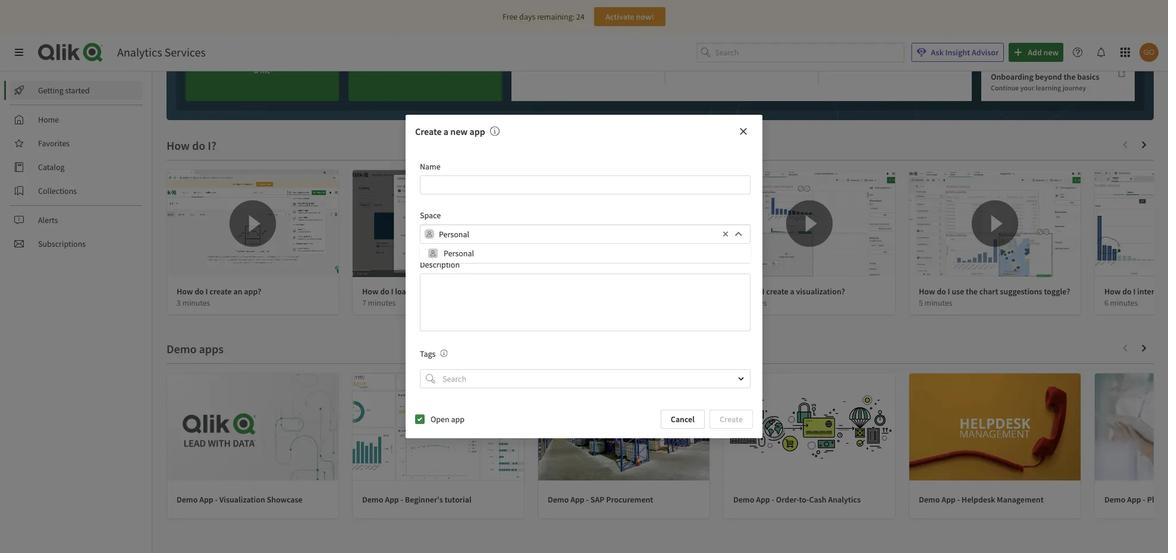 Task type: locate. For each thing, give the bounding box(es) containing it.
minutes down how do i interact with visualizations? element
[[1110, 298, 1138, 308]]

demo app - visualization showcase
[[177, 494, 303, 505]]

demo app - order-to-cash analytics
[[733, 494, 861, 505]]

5 do from the left
[[1123, 286, 1132, 297]]

demo left beginner's
[[362, 494, 383, 505]]

a
[[444, 126, 449, 137], [790, 286, 795, 297]]

do inside how do i load data into an app? 7 minutes
[[380, 286, 389, 297]]

7
[[362, 298, 366, 308]]

3 i from the left
[[762, 286, 765, 297]]

create left new
[[415, 126, 442, 137]]

6 demo from the left
[[1105, 494, 1126, 505]]

subscriptions
[[38, 239, 86, 249]]

i inside how do i create an app? 3 minutes
[[206, 286, 208, 297]]

- left helpdesk
[[957, 494, 960, 505]]

personal
[[444, 248, 474, 259]]

- left pharm
[[1143, 494, 1146, 505]]

demo left helpdesk
[[919, 494, 940, 505]]

- for beginner's
[[401, 494, 403, 505]]

0 horizontal spatial analytics
[[117, 45, 162, 60]]

minutes
[[182, 298, 210, 308], [368, 298, 396, 308], [739, 298, 767, 308], [925, 298, 952, 308], [1110, 298, 1138, 308]]

app left visualization
[[199, 494, 213, 505]]

a left visualization?
[[790, 286, 795, 297]]

2 - from the left
[[401, 494, 403, 505]]

open image
[[738, 375, 745, 382]]

app? inside how do i load data into an app? 7 minutes
[[457, 286, 474, 297]]

demo left sap
[[548, 494, 569, 505]]

4 how from the left
[[919, 286, 935, 297]]

Name text field
[[420, 176, 751, 195]]

4 do from the left
[[937, 286, 946, 297]]

journey
[[1063, 83, 1086, 92]]

1 an from the left
[[233, 286, 242, 297]]

app right the open
[[451, 414, 465, 425]]

analytics
[[117, 45, 162, 60], [828, 494, 861, 505]]

app left order-
[[756, 494, 770, 505]]

3
[[177, 298, 181, 308]]

collections
[[38, 186, 77, 196]]

home link
[[10, 110, 143, 129]]

2 6 from the left
[[1105, 298, 1109, 308]]

a inside dialog
[[444, 126, 449, 137]]

helpdesk
[[962, 494, 995, 505]]

create inside how do i create a visualization? 6 minutes
[[766, 286, 789, 297]]

minutes right 3 on the bottom
[[182, 298, 210, 308]]

i
[[206, 286, 208, 297], [391, 286, 393, 297], [762, 286, 765, 297], [948, 286, 950, 297], [1133, 286, 1136, 297]]

continue
[[991, 83, 1019, 92]]

0 vertical spatial analytics
[[117, 45, 162, 60]]

create inside how do i create an app? 3 minutes
[[210, 286, 232, 297]]

i inside how do i load data into an app? 7 minutes
[[391, 286, 393, 297]]

3 app from the left
[[571, 494, 585, 505]]

i for the
[[948, 286, 950, 297]]

do inside how do i create an app? 3 minutes
[[195, 286, 204, 297]]

demo left pharm
[[1105, 494, 1126, 505]]

how do i interact with visualizations? image
[[1095, 170, 1168, 277]]

4 minutes from the left
[[925, 298, 952, 308]]

2 create from the left
[[766, 286, 789, 297]]

0 horizontal spatial create
[[210, 286, 232, 297]]

create inside 'button'
[[720, 414, 743, 425]]

- left visualization
[[215, 494, 218, 505]]

how do i load data into an app? image
[[353, 170, 524, 277]]

start typing a tag name. select an existing tag or create a new tag by pressing enter or comma. press backspace to remove a tag. image
[[440, 350, 448, 357]]

3 minutes from the left
[[739, 298, 767, 308]]

do inside how do i interact w 6 minutes
[[1123, 286, 1132, 297]]

5 i from the left
[[1133, 286, 1136, 297]]

analytics services
[[117, 45, 206, 60]]

1 app from the left
[[199, 494, 213, 505]]

how do i use the chart suggestions toggle? 5 minutes
[[919, 286, 1070, 308]]

how for how do i create an app?
[[177, 286, 193, 297]]

Space text field
[[439, 224, 720, 244]]

free days remaining: 24
[[503, 11, 585, 22]]

1 demo from the left
[[177, 494, 198, 505]]

6 down how do i interact with visualizations? element
[[1105, 298, 1109, 308]]

an
[[233, 286, 242, 297], [446, 286, 455, 297]]

1 horizontal spatial the
[[1064, 71, 1076, 82]]

3 demo from the left
[[548, 494, 569, 505]]

activate now!
[[606, 11, 654, 22]]

- for helpdesk
[[957, 494, 960, 505]]

1 horizontal spatial app
[[470, 126, 485, 137]]

name
[[420, 161, 441, 172]]

demo
[[177, 494, 198, 505], [362, 494, 383, 505], [548, 494, 569, 505], [733, 494, 754, 505], [919, 494, 940, 505], [1105, 494, 1126, 505]]

app left helpdesk
[[942, 494, 956, 505]]

how do i load data into an app? 7 minutes
[[362, 286, 474, 308]]

i for a
[[762, 286, 765, 297]]

1 how from the left
[[177, 286, 193, 297]]

1 minutes from the left
[[182, 298, 210, 308]]

app for sap
[[571, 494, 585, 505]]

demo app - pharm
[[1105, 494, 1168, 505]]

search image
[[426, 374, 435, 384]]

0 horizontal spatial app?
[[244, 286, 261, 297]]

1 6 from the left
[[733, 298, 737, 308]]

0 horizontal spatial the
[[966, 286, 978, 297]]

the inside onboarding beyond the basics continue your learning journey
[[1064, 71, 1076, 82]]

how inside how do i load data into an app? 7 minutes
[[362, 286, 379, 297]]

demo app - beginner's tutorial image
[[353, 374, 524, 481]]

i inside how do i interact w 6 minutes
[[1133, 286, 1136, 297]]

3 - from the left
[[586, 494, 589, 505]]

1 create from the left
[[210, 286, 232, 297]]

demo for demo app - sap procurement
[[548, 494, 569, 505]]

how
[[177, 286, 193, 297], [362, 286, 379, 297], [733, 286, 750, 297], [919, 286, 935, 297], [1105, 286, 1121, 297]]

how do i interact w 6 minutes
[[1105, 286, 1168, 308]]

demo for demo app - pharm
[[1105, 494, 1126, 505]]

i inside how do i use the chart suggestions toggle? 5 minutes
[[948, 286, 950, 297]]

analytics services element
[[117, 45, 206, 60]]

app right new
[[470, 126, 485, 137]]

create for create
[[720, 414, 743, 425]]

how inside how do i create an app? 3 minutes
[[177, 286, 193, 297]]

app left sap
[[571, 494, 585, 505]]

3 how from the left
[[733, 286, 750, 297]]

i for w
[[1133, 286, 1136, 297]]

2 how from the left
[[362, 286, 379, 297]]

6 inside how do i interact w 6 minutes
[[1105, 298, 1109, 308]]

1 horizontal spatial app?
[[457, 286, 474, 297]]

1 vertical spatial create
[[720, 414, 743, 425]]

onboarding
[[991, 71, 1034, 82]]

4 i from the left
[[948, 286, 950, 297]]

analytics left services on the top
[[117, 45, 162, 60]]

1 horizontal spatial create
[[766, 286, 789, 297]]

demo app - helpdesk management image
[[909, 374, 1081, 481]]

1 i from the left
[[206, 286, 208, 297]]

search element
[[426, 374, 435, 384]]

2 demo from the left
[[362, 494, 383, 505]]

1 horizontal spatial an
[[446, 286, 455, 297]]

5 demo from the left
[[919, 494, 940, 505]]

toggle?
[[1044, 286, 1070, 297]]

the
[[1064, 71, 1076, 82], [966, 286, 978, 297]]

2 app? from the left
[[457, 286, 474, 297]]

0 horizontal spatial 6
[[733, 298, 737, 308]]

1 vertical spatial the
[[966, 286, 978, 297]]

home
[[38, 114, 59, 125]]

2 app from the left
[[385, 494, 399, 505]]

i for data
[[391, 286, 393, 297]]

2 do from the left
[[380, 286, 389, 297]]

create for a
[[766, 286, 789, 297]]

how do i create an app? element
[[177, 286, 261, 297]]

cash
[[809, 494, 827, 505]]

2 i from the left
[[391, 286, 393, 297]]

app
[[199, 494, 213, 505], [385, 494, 399, 505], [571, 494, 585, 505], [756, 494, 770, 505], [942, 494, 956, 505], [1127, 494, 1141, 505]]

minutes down how do i create a visualization? element
[[739, 298, 767, 308]]

app left pharm
[[1127, 494, 1141, 505]]

how do i create an app? 3 minutes
[[177, 286, 261, 308]]

1 vertical spatial analytics
[[828, 494, 861, 505]]

- left beginner's
[[401, 494, 403, 505]]

cancel button
[[661, 410, 705, 429]]

how inside how do i use the chart suggestions toggle? 5 minutes
[[919, 286, 935, 297]]

0 vertical spatial a
[[444, 126, 449, 137]]

how for how do i create a visualization?
[[733, 286, 750, 297]]

demo app - beginner's tutorial
[[362, 494, 472, 505]]

do
[[195, 286, 204, 297], [380, 286, 389, 297], [751, 286, 761, 297], [937, 286, 946, 297], [1123, 286, 1132, 297]]

demo left order-
[[733, 494, 754, 505]]

1 horizontal spatial a
[[790, 286, 795, 297]]

how do i use the chart suggestions toggle? image
[[909, 170, 1081, 277]]

Description text field
[[420, 274, 751, 331]]

4 - from the left
[[772, 494, 775, 505]]

how inside how do i interact w 6 minutes
[[1105, 286, 1121, 297]]

alerts
[[38, 215, 58, 225]]

3 do from the left
[[751, 286, 761, 297]]

5 - from the left
[[957, 494, 960, 505]]

5 minutes from the left
[[1110, 298, 1138, 308]]

new
[[450, 126, 468, 137]]

4 app from the left
[[756, 494, 770, 505]]

2 minutes from the left
[[368, 298, 396, 308]]

0 vertical spatial app
[[470, 126, 485, 137]]

the up 'journey'
[[1064, 71, 1076, 82]]

create down open icon
[[720, 414, 743, 425]]

1 - from the left
[[215, 494, 218, 505]]

how for how do i interact w
[[1105, 286, 1121, 297]]

demo for demo app - beginner's tutorial
[[362, 494, 383, 505]]

1 do from the left
[[195, 286, 204, 297]]

- left order-
[[772, 494, 775, 505]]

demo for demo app - visualization showcase
[[177, 494, 198, 505]]

1 vertical spatial a
[[790, 286, 795, 297]]

4 demo from the left
[[733, 494, 754, 505]]

how do i create a visualization? 6 minutes
[[733, 286, 845, 308]]

6 down how do i create a visualization? element
[[733, 298, 737, 308]]

favorites link
[[10, 134, 143, 153]]

advisor
[[972, 47, 999, 58]]

- left sap
[[586, 494, 589, 505]]

activate
[[606, 11, 634, 22]]

the inside how do i use the chart suggestions toggle? 5 minutes
[[966, 286, 978, 297]]

1 horizontal spatial 6
[[1105, 298, 1109, 308]]

-
[[215, 494, 218, 505], [401, 494, 403, 505], [586, 494, 589, 505], [772, 494, 775, 505], [957, 494, 960, 505], [1143, 494, 1146, 505]]

- for sap
[[586, 494, 589, 505]]

1 vertical spatial app
[[451, 414, 465, 425]]

0 vertical spatial create
[[415, 126, 442, 137]]

0 horizontal spatial a
[[444, 126, 449, 137]]

minutes right 7
[[368, 298, 396, 308]]

Search text field
[[715, 43, 904, 62], [440, 369, 727, 388]]

into
[[430, 286, 444, 297]]

0 vertical spatial the
[[1064, 71, 1076, 82]]

app?
[[244, 286, 261, 297], [457, 286, 474, 297]]

do inside how do i use the chart suggestions toggle? 5 minutes
[[937, 286, 946, 297]]

1 horizontal spatial create
[[720, 414, 743, 425]]

your
[[1020, 83, 1035, 92]]

create
[[415, 126, 442, 137], [720, 414, 743, 425]]

i inside how do i create a visualization? 6 minutes
[[762, 286, 765, 297]]

analytics right cash
[[828, 494, 861, 505]]

how do i create a visualization? element
[[733, 286, 845, 297]]

0 horizontal spatial create
[[415, 126, 442, 137]]

now!
[[636, 11, 654, 22]]

6 app from the left
[[1127, 494, 1141, 505]]

0 horizontal spatial an
[[233, 286, 242, 297]]

app left beginner's
[[385, 494, 399, 505]]

sap
[[591, 494, 605, 505]]

do inside how do i create a visualization? 6 minutes
[[751, 286, 761, 297]]

the right use
[[966, 286, 978, 297]]

1 app? from the left
[[244, 286, 261, 297]]

6
[[733, 298, 737, 308], [1105, 298, 1109, 308]]

load
[[395, 286, 411, 297]]

suggestions
[[1000, 286, 1043, 297]]

how do i define data associations? image
[[538, 170, 710, 277]]

5 how from the left
[[1105, 286, 1121, 297]]

5 app from the left
[[942, 494, 956, 505]]

1 vertical spatial search text field
[[440, 369, 727, 388]]

do for how do i create a visualization?
[[751, 286, 761, 297]]

6 - from the left
[[1143, 494, 1146, 505]]

a left new
[[444, 126, 449, 137]]

2 an from the left
[[446, 286, 455, 297]]

an inside how do i create an app? 3 minutes
[[233, 286, 242, 297]]

create
[[210, 286, 232, 297], [766, 286, 789, 297]]

demo left visualization
[[177, 494, 198, 505]]

minutes right 5
[[925, 298, 952, 308]]

how inside how do i create a visualization? 6 minutes
[[733, 286, 750, 297]]



Task type: describe. For each thing, give the bounding box(es) containing it.
tags
[[420, 348, 436, 359]]

beginner's
[[405, 494, 443, 505]]

open app
[[431, 414, 465, 425]]

chart
[[980, 286, 998, 297]]

beyond
[[1035, 71, 1062, 82]]

demo app - visualization showcase image
[[167, 374, 338, 481]]

app for beginner's
[[385, 494, 399, 505]]

1 horizontal spatial analytics
[[828, 494, 861, 505]]

how for how do i use the chart suggestions toggle?
[[919, 286, 935, 297]]

demo app - helpdesk management
[[919, 494, 1044, 505]]

create for an
[[210, 286, 232, 297]]

remaining:
[[537, 11, 575, 22]]

subscriptions link
[[10, 234, 143, 253]]

visualization
[[219, 494, 265, 505]]

24
[[576, 11, 585, 22]]

create a new app dialog
[[406, 115, 763, 438]]

0 horizontal spatial app
[[451, 414, 465, 425]]

navigation pane element
[[0, 76, 152, 258]]

ask insight advisor button
[[911, 43, 1004, 62]]

catalog
[[38, 162, 65, 173]]

use
[[952, 286, 964, 297]]

a inside how do i create a visualization? 6 minutes
[[790, 286, 795, 297]]

app for visualization
[[199, 494, 213, 505]]

minutes inside how do i create an app? 3 minutes
[[182, 298, 210, 308]]

minutes inside how do i use the chart suggestions toggle? 5 minutes
[[925, 298, 952, 308]]

getting started link
[[10, 81, 143, 100]]

getting
[[38, 85, 64, 96]]

- for pharm
[[1143, 494, 1146, 505]]

getting started
[[38, 85, 90, 96]]

cancel
[[671, 414, 695, 425]]

do for how do i load data into an app?
[[380, 286, 389, 297]]

description
[[420, 259, 460, 270]]

searchbar element
[[696, 43, 904, 62]]

an inside how do i load data into an app? 7 minutes
[[446, 286, 455, 297]]

to-
[[799, 494, 809, 505]]

days
[[519, 11, 536, 22]]

learning
[[1036, 83, 1061, 92]]

app for order-
[[756, 494, 770, 505]]

how do i interact with visualizations? element
[[1105, 286, 1168, 297]]

demo for demo app - helpdesk management
[[919, 494, 940, 505]]

- for order-
[[772, 494, 775, 505]]

do for how do i create an app?
[[195, 286, 204, 297]]

started
[[65, 85, 90, 96]]

start typing a tag name. select an existing tag or create a new tag by pressing enter or comma. press backspace to remove a tag. tooltip
[[436, 348, 448, 359]]

catalog link
[[10, 158, 143, 177]]

data
[[413, 286, 429, 297]]

demo app - sap procurement
[[548, 494, 653, 505]]

ask insight advisor
[[931, 47, 999, 58]]

open
[[431, 414, 449, 425]]

create a new app
[[415, 126, 485, 137]]

favorites
[[38, 138, 70, 149]]

minutes inside how do i create a visualization? 6 minutes
[[739, 298, 767, 308]]

insight
[[945, 47, 970, 58]]

collections link
[[10, 181, 143, 200]]

how do i use the chart suggestions toggle? element
[[919, 286, 1070, 297]]

showcase
[[267, 494, 303, 505]]

demo app - pharma sales image
[[1095, 374, 1168, 481]]

personal option
[[420, 244, 751, 263]]

tutorial
[[445, 494, 472, 505]]

- for visualization
[[215, 494, 218, 505]]

0 vertical spatial search text field
[[715, 43, 904, 62]]

create button
[[710, 410, 753, 429]]

management
[[997, 494, 1044, 505]]

demo app - order-to-cash analytics image
[[724, 374, 895, 481]]

how do i create a visualization? image
[[724, 170, 895, 277]]

demo for demo app - order-to-cash analytics
[[733, 494, 754, 505]]

services
[[164, 45, 206, 60]]

do for how do i interact w
[[1123, 286, 1132, 297]]

app for pharm
[[1127, 494, 1141, 505]]

space
[[420, 210, 441, 221]]

onboarding beyond the basics continue your learning journey
[[991, 71, 1100, 92]]

create for create a new app
[[415, 126, 442, 137]]

how do i create an app? image
[[167, 170, 338, 277]]

how do i load data into an app? element
[[362, 286, 474, 297]]

activate now! link
[[594, 7, 666, 26]]

minutes inside how do i interact w 6 minutes
[[1110, 298, 1138, 308]]

procurement
[[606, 494, 653, 505]]

ask
[[931, 47, 944, 58]]

interact
[[1137, 286, 1165, 297]]

order-
[[776, 494, 799, 505]]

do for how do i use the chart suggestions toggle?
[[937, 286, 946, 297]]

i for an
[[206, 286, 208, 297]]

alerts link
[[10, 211, 143, 230]]

close sidebar menu image
[[14, 48, 24, 57]]

demo app - sap procurement image
[[538, 374, 710, 481]]

basics
[[1077, 71, 1100, 82]]

app? inside how do i create an app? 3 minutes
[[244, 286, 261, 297]]

w
[[1167, 286, 1168, 297]]

free
[[503, 11, 518, 22]]

6 inside how do i create a visualization? 6 minutes
[[733, 298, 737, 308]]

app for helpdesk
[[942, 494, 956, 505]]

visualization?
[[796, 286, 845, 297]]

minutes inside how do i load data into an app? 7 minutes
[[368, 298, 396, 308]]

how for how do i load data into an app?
[[362, 286, 379, 297]]

5
[[919, 298, 923, 308]]

pharm
[[1147, 494, 1168, 505]]



Task type: vqa. For each thing, say whether or not it's contained in the screenshot.
the middle the push,
no



